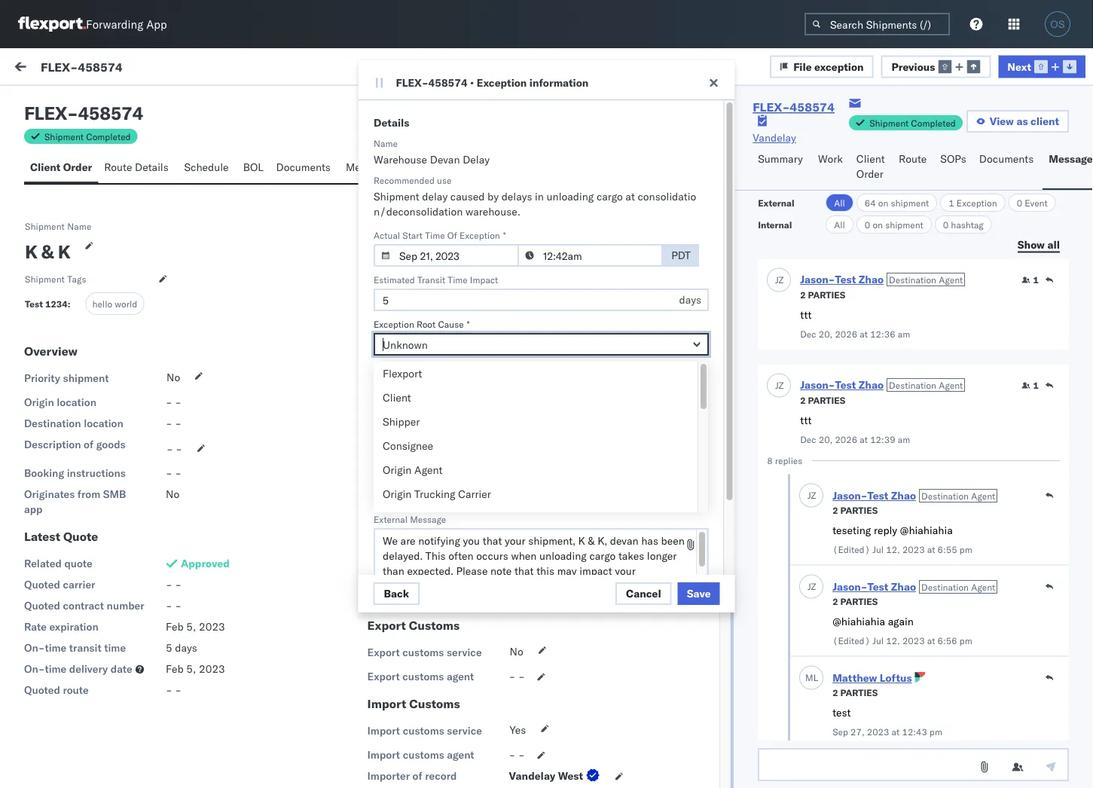 Task type: vqa. For each thing, say whether or not it's contained in the screenshot.


Task type: describe. For each thing, give the bounding box(es) containing it.
client-nominated parties
[[367, 425, 517, 440]]

zhao up again at right
[[891, 580, 916, 593]]

origin for origin agent
[[382, 463, 411, 477]]

flexport international llc
[[509, 570, 641, 584]]

shipment up test 1234 :
[[25, 273, 65, 284]]

0 horizontal spatial messages
[[346, 161, 393, 174]]

client order for right client order button
[[857, 152, 885, 180]]

27,
[[851, 726, 865, 738]]

agent for teseting reply @hiahiahia (edited)  jul 12, 2023 at 6:55 pm
[[971, 490, 996, 501]]

forwarding for forwarding agents
[[367, 543, 433, 558]]

carrier
[[458, 488, 491, 501]]

6:37
[[437, 718, 460, 731]]

64 on shipment
[[865, 197, 929, 208]]

am for 12:35
[[476, 243, 492, 256]]

booking instructions
[[24, 466, 126, 480]]

test up reply
[[868, 489, 889, 502]]

bol button
[[237, 154, 270, 183]]

2026, left 6:39
[[405, 514, 434, 527]]

attach files
[[373, 363, 423, 374]]

external message
[[373, 514, 446, 525]]

summary button
[[752, 145, 812, 190]]

shipment inside "recommended use shipment delay caused by delays in unloading cargo at consolidatio n/deconsolidation warehouse."
[[373, 190, 419, 203]]

test up ttt dec 20, 2026 at 12:39 am
[[835, 378, 856, 391]]

import for import customs service
[[367, 724, 400, 737]]

1 17, from the top
[[392, 379, 408, 392]]

0 horizontal spatial message
[[47, 131, 83, 142]]

am for 12:33
[[476, 311, 492, 324]]

458574 down message button
[[78, 102, 143, 124]]

12:43
[[902, 726, 928, 738]]

1 vertical spatial by
[[427, 462, 438, 475]]

jason- right : on the top
[[73, 299, 107, 312]]

order for right client order button
[[857, 167, 884, 180]]

all button for 0
[[826, 216, 854, 234]]

zhao up the ttt dec 20, 2026 at 12:36 am
[[859, 273, 884, 286]]

ready
[[399, 372, 426, 385]]

service for import customs
[[447, 724, 482, 737]]

2 jason-test zhao from the top
[[73, 231, 153, 244]]

consignee inside 'list box'
[[382, 439, 433, 452]]

1 horizontal spatial client order button
[[851, 145, 893, 190]]

1 jason-test zhao from the top
[[73, 163, 153, 176]]

destination up description
[[24, 417, 81, 430]]

2 parties for ttt dec 20, 2026 at 12:39 am
[[800, 395, 846, 406]]

2 parties button for ttt dec 20, 2026 at 12:36 am
[[800, 288, 846, 301]]

test up number
[[107, 570, 127, 583]]

jason- up teseting
[[833, 489, 868, 502]]

resize handle column header for related work item/shipment
[[1055, 126, 1073, 788]]

-- : -- -- text field
[[517, 244, 663, 267]]

0 vertical spatial shipment completed
[[870, 117, 956, 128]]

1 vertical spatial shipment completed
[[44, 131, 131, 142]]

458574 up '12:39'
[[875, 379, 914, 392]]

jason- down teseting
[[833, 580, 868, 593]]

origin location
[[24, 396, 96, 409]]

filters
[[209, 62, 237, 75]]

shipment down flex
[[44, 131, 84, 142]]

resize handle column header for message
[[346, 126, 364, 788]]

2 feb from the top
[[166, 662, 184, 676]]

jason- up the ttt dec 20, 2026 at 12:36 am
[[800, 273, 835, 286]]

0 vertical spatial flex-458574
[[41, 59, 123, 74]]

3 jason-test zhao from the top
[[73, 299, 153, 312]]

at inside test sep 27, 2023 at 12:43 pm
[[892, 726, 900, 738]]

8 jason-test zhao from the top
[[73, 638, 153, 651]]

0 horizontal spatial parties
[[412, 439, 441, 450]]

origin agent
[[367, 570, 427, 584]]

route details button
[[98, 154, 178, 183]]

cargo
[[367, 372, 396, 385]]

viewable for viewable by
[[381, 462, 424, 475]]

resize handle column header for time
[[582, 126, 600, 788]]

quoted for quoted contract number
[[24, 599, 60, 612]]

4 8, from the top
[[392, 718, 402, 731]]

pm up the freight
[[469, 446, 485, 460]]

2026, down assignees
[[411, 175, 441, 188]]

estimated
[[373, 274, 415, 285]]

jul inside teseting reply @hiahiahia (edited)  jul 12, 2023 at 6:55 pm
[[873, 544, 884, 555]]

on- for on-time transit time
[[24, 641, 45, 654]]

0 horizontal spatial delivery
[[69, 662, 108, 676]]

exception right • at top
[[477, 76, 527, 89]]

jul inside "@hiahiahia again (edited)  jul 12, 2023 at 6:56 pm"
[[873, 635, 884, 647]]

(0) for external (0)
[[66, 96, 86, 109]]

matthew loftus
[[833, 671, 912, 685]]

1 horizontal spatial details
[[373, 116, 409, 129]]

agent up record
[[447, 748, 474, 761]]

forwarding for forwarding app
[[86, 17, 143, 31]]

zhao up ttt dec 20, 2026 at 12:39 am
[[859, 378, 884, 391]]

2 feb 5, 2023 from the top
[[166, 662, 225, 676]]

on for 64
[[878, 197, 889, 208]]

time for estimated
[[447, 274, 467, 285]]

1 8, from the top
[[392, 514, 402, 527]]

shipment up related work item/shipment
[[870, 117, 909, 128]]

7 jason-test zhao from the top
[[73, 570, 153, 583]]

origin for origin location
[[24, 396, 54, 409]]

ttt dec 20, 2026 at 12:36 am
[[800, 308, 910, 340]]

on for 0
[[873, 219, 883, 230]]

actual
[[373, 229, 400, 241]]

1 vertical spatial completed
[[86, 131, 131, 142]]

Please type here (tag users with @) text field
[[373, 528, 709, 599]]

parties for ttt dec 20, 2026 at 12:36 am
[[808, 289, 846, 301]]

2 parties for test sep 27, 2023 at 12:43 pm
[[833, 687, 878, 699]]

pm right 6:39
[[462, 514, 478, 527]]

2 parties button for teseting reply @hiahiahia (edited)  jul 12, 2023 at 6:55 pm
[[833, 503, 878, 517]]

pm down "agents"
[[462, 582, 478, 595]]

jason- down flex - 458574
[[73, 163, 107, 176]]

of for importer
[[413, 769, 422, 783]]

origin agent
[[382, 463, 442, 477]]

test right shipment name
[[107, 231, 127, 244]]

upload document
[[411, 105, 502, 118]]

vandelay west
[[509, 769, 583, 783]]

pm up export customs agent at bottom
[[462, 650, 478, 663]]

forwarding app
[[86, 17, 167, 31]]

world
[[115, 298, 137, 309]]

vandelay for vandelay west
[[509, 769, 556, 783]]

destination for ttt dec 20, 2026 at 12:39 am
[[889, 379, 937, 391]]

flexport for flexport
[[382, 367, 422, 380]]

2 dec 17, 2026, 6:47 pm pst from the top
[[370, 446, 506, 460]]

0 horizontal spatial documents button
[[270, 154, 340, 183]]

test inside test sep 27, 2023 at 12:43 pm
[[833, 706, 851, 719]]

my work
[[15, 58, 82, 79]]

agent for @hiahiahia again (edited)  jul 12, 2023 at 6:56 pm
[[971, 581, 996, 592]]

jason- up ttt dec 20, 2026 at 12:39 am
[[800, 378, 835, 391]]

customs for export customs
[[409, 618, 460, 633]]

cancel
[[626, 587, 661, 600]]

1 feb 5, 2023 from the top
[[166, 620, 225, 633]]

location for destination location
[[84, 417, 123, 430]]

agent down export customs service
[[447, 670, 474, 683]]

0 vertical spatial shipper
[[382, 415, 420, 428]]

rate
[[24, 620, 47, 633]]

flex-458574 • exception information
[[396, 76, 589, 89]]

name inside name warehouse devan delay
[[373, 138, 397, 149]]

at inside ttt dec 20, 2026 at 12:39 am
[[860, 434, 868, 445]]

2 k from the left
[[58, 240, 70, 263]]

flexport for flexport international llc
[[509, 570, 551, 584]]

work button
[[812, 145, 851, 190]]

458574 right teseting
[[875, 514, 914, 527]]

1 dec 17, 2026, 6:47 pm pst from the top
[[370, 379, 506, 392]]

test down flex - 458574
[[107, 163, 127, 176]]

priority shipment
[[24, 372, 109, 385]]

view as client
[[990, 115, 1059, 128]]

west
[[558, 769, 583, 783]]

view
[[990, 115, 1014, 128]]

of for description
[[84, 438, 94, 451]]

description of goods
[[24, 438, 126, 451]]

pm inside test sep 27, 2023 at 12:43 pm
[[930, 726, 943, 738]]

record
[[425, 769, 457, 783]]

shipment up k & k
[[25, 220, 65, 232]]

test down carrier
[[86, 596, 108, 609]]

exception up 12:35 at the left of page
[[459, 229, 500, 241]]

route details
[[104, 161, 169, 174]]

jason-test zhao button for ttt dec 20, 2026 at 12:36 am
[[800, 273, 884, 286]]

2026, up export customs
[[405, 582, 434, 595]]

transit
[[417, 274, 445, 285]]

MMM D, YYYY text field
[[373, 244, 519, 267]]

Search Shipments (/) text field
[[805, 13, 950, 35]]

external (0) button
[[18, 89, 95, 118]]

458574 down forwarding app link
[[78, 59, 123, 74]]

dates
[[367, 344, 401, 359]]

1 flex- 458574 from the top
[[843, 175, 914, 188]]

sops button
[[935, 145, 973, 190]]

test down smb
[[107, 502, 127, 515]]

date for cargo ready date
[[429, 372, 451, 385]]

ttttt
[[45, 664, 65, 677]]

list box containing flexport
[[373, 362, 697, 788]]

contract
[[63, 599, 104, 612]]

export for export customs agent
[[367, 670, 400, 683]]

upload
[[411, 105, 447, 118]]

expiration
[[49, 620, 99, 633]]

time for delivery
[[45, 662, 67, 676]]

external for external (0)
[[24, 96, 64, 109]]

internal for internal
[[758, 219, 792, 230]]

related for related quote
[[24, 557, 62, 570]]

2023 inside test sep 27, 2023 at 12:43 pm
[[867, 726, 890, 738]]

partner
[[509, 483, 544, 496]]

ttt inside ttt dec 20, 2026 at 12:39 am
[[800, 413, 812, 427]]

goods
[[96, 438, 126, 451]]

2026, up export customs agent at bottom
[[405, 650, 434, 663]]

2 6:38 from the top
[[437, 650, 460, 663]]

2026, left 12:33 in the left of the page
[[411, 311, 441, 324]]

0 horizontal spatial documents
[[276, 161, 331, 174]]

0 horizontal spatial messages button
[[340, 154, 401, 183]]

test right transit
[[107, 638, 127, 651]]

zhao up "world"
[[129, 231, 153, 244]]

order for client order button to the left
[[63, 161, 92, 174]]

os
[[1051, 18, 1065, 30]]

route button
[[893, 145, 935, 190]]

devan
[[430, 153, 460, 166]]

caused
[[450, 190, 485, 203]]

am for 12:36
[[476, 175, 492, 188]]

agent up export customs
[[427, 592, 454, 605]]

1 feb from the top
[[166, 620, 184, 633]]

1 dec 8, 2026, 6:38 pm pst from the top
[[370, 582, 500, 595]]

jason- up @ linjia test
[[73, 570, 107, 583]]

uat freight partner
[[450, 483, 544, 496]]

test up destination location
[[107, 367, 127, 380]]

(0) for internal (0)
[[141, 96, 160, 109]]

export for export customs agent
[[382, 512, 414, 525]]

2 vertical spatial date
[[111, 662, 132, 676]]

0 horizontal spatial time
[[371, 131, 391, 142]]

458574 up again at right
[[875, 582, 914, 595]]

test up again at right
[[868, 580, 889, 593]]

jason-test zhao destination agent for teseting reply @hiahiahia (edited)  jul 12, 2023 at 6:55 pm
[[833, 489, 996, 502]]

20, for dec 20, 2026, 12:35 am pst
[[392, 243, 408, 256]]

schedule button
[[178, 154, 237, 183]]

dec inside ttt dec 20, 2026 at 12:39 am
[[800, 434, 817, 445]]

hello
[[92, 298, 112, 309]]

parties for teseting reply @hiahiahia (edited)  jul 12, 2023 at 6:55 pm
[[841, 505, 878, 516]]

time right transit
[[104, 641, 126, 654]]

destination down origin agent
[[367, 592, 424, 605]]

pm up client-nominated parties
[[469, 379, 485, 392]]

quoted for quoted route
[[24, 683, 60, 697]]

1 5, from the top
[[186, 620, 196, 633]]

2 parties button for test sep 27, 2023 at 12:43 pm
[[833, 686, 878, 699]]

start
[[402, 229, 422, 241]]

6 flex- 458574 from the top
[[843, 582, 914, 595]]

2026, down import customs
[[405, 718, 434, 731]]

0 horizontal spatial client order button
[[24, 154, 98, 183]]

attach
[[373, 363, 401, 374]]

5 jason-test zhao from the top
[[73, 434, 153, 448]]

zhao right hello
[[129, 299, 153, 312]]

458574 down '12:39'
[[875, 446, 914, 460]]

message inside message button
[[112, 62, 156, 75]]

@hiahiahia inside teseting reply @hiahiahia (edited)  jul 12, 2023 at 6:55 pm
[[900, 523, 953, 537]]

12:33
[[443, 311, 473, 324]]

2 parties for @hiahiahia again (edited)  jul 12, 2023 at 6:56 pm
[[833, 596, 878, 607]]

n/deconsolidation
[[373, 205, 463, 218]]

dec inside the ttt dec 20, 2026 at 12:36 am
[[800, 329, 817, 340]]

days
[[175, 641, 197, 654]]

again
[[888, 615, 914, 628]]

(edited) inside teseting reply @hiahiahia (edited)  jul 12, 2023 at 6:55 pm
[[833, 544, 870, 555]]

3 8, from the top
[[392, 650, 402, 663]]

2026, down the 'start'
[[411, 243, 441, 256]]

jason- down destination location
[[73, 434, 107, 448]]

shipment name
[[25, 220, 92, 232]]

458574 down "0 on shipment"
[[875, 243, 914, 256]]

upload document button
[[401, 101, 586, 124]]

zhao right the originates from smb app on the bottom left of the page
[[129, 502, 153, 515]]

0 vertical spatial test
[[45, 393, 64, 406]]

next
[[1008, 60, 1032, 73]]

client for client order button to the left
[[30, 161, 60, 174]]

2 vertical spatial shipment
[[63, 372, 109, 385]]

0 vertical spatial delivery
[[401, 396, 439, 409]]

jason- up tags
[[73, 231, 107, 244]]

on-time delivery date
[[24, 662, 132, 676]]

show
[[1018, 238, 1045, 251]]

quote
[[63, 529, 98, 544]]

booking
[[24, 466, 64, 480]]

work for my
[[43, 58, 82, 79]]

route
[[63, 683, 89, 697]]

viewable for viewable parties
[[373, 439, 410, 450]]

customs for export customs service
[[403, 646, 444, 659]]

pm inside "@hiahiahia again (edited)  jul 12, 2023 at 6:56 pm"
[[960, 635, 973, 647]]

flexport. image
[[18, 17, 86, 32]]

@ tao liu
[[45, 528, 93, 541]]

@hiahiahia inside "@hiahiahia again (edited)  jul 12, 2023 at 6:56 pm"
[[833, 615, 885, 628]]

2 for test sep 27, 2023 at 12:43 pm
[[833, 687, 838, 699]]

target delivery date
[[367, 396, 464, 409]]

information
[[530, 76, 589, 89]]

export customs agent
[[367, 670, 474, 683]]

pm right the 6:37
[[462, 718, 478, 731]]

jason- down "from"
[[73, 502, 107, 515]]

am for ttt dec 20, 2026 at 12:36 am
[[898, 329, 910, 340]]

k & k
[[25, 240, 70, 263]]

1 horizontal spatial client
[[382, 391, 411, 404]]

details inside button
[[135, 161, 169, 174]]

1 vertical spatial *
[[467, 318, 469, 330]]

458574 left • at top
[[428, 76, 468, 89]]

&
[[42, 240, 54, 263]]

0 vertical spatial 1
[[949, 197, 954, 208]]

date for target delivery date
[[442, 396, 464, 409]]

458574 up 64 on shipment
[[875, 175, 914, 188]]

forwarding agents
[[367, 543, 476, 558]]

1 vertical spatial test
[[45, 460, 64, 474]]

0 horizontal spatial name
[[67, 220, 92, 232]]

zhao right goods
[[129, 434, 153, 448]]

2026, up target delivery date
[[411, 379, 441, 392]]

pm inside teseting reply @hiahiahia (edited)  jul 12, 2023 at 6:55 pm
[[960, 544, 973, 555]]

3 flex- 458574 from the top
[[843, 379, 914, 392]]

1 horizontal spatial flex-458574
[[753, 99, 835, 115]]

importer of record
[[367, 769, 457, 783]]

1 horizontal spatial messages button
[[1043, 145, 1093, 190]]

import customs service
[[367, 724, 482, 737]]

linjia
[[56, 596, 84, 609]]

2 for @hiahiahia again (edited)  jul 12, 2023 at 6:56 pm
[[833, 596, 838, 607]]

dec 20, 2026, 12:36 am pst
[[370, 175, 513, 188]]

exception up hashtag
[[957, 197, 997, 208]]

test right : on the top
[[107, 299, 127, 312]]

cancel button
[[616, 582, 672, 605]]

zhao down "world"
[[129, 367, 153, 380]]

m
[[806, 672, 814, 683]]

0 horizontal spatial 12:36
[[443, 175, 473, 188]]

1 vertical spatial consignee
[[367, 453, 419, 466]]

2 parties for ttt dec 20, 2026 at 12:36 am
[[800, 289, 846, 301]]



Task type: locate. For each thing, give the bounding box(es) containing it.
zhao left schedule
[[129, 163, 153, 176]]

1 vertical spatial internal
[[758, 219, 792, 230]]

jason-test zhao button for ttt dec 20, 2026 at 12:39 am
[[800, 378, 884, 391]]

files
[[403, 363, 423, 374]]

documents button up '0 event'
[[973, 145, 1043, 190]]

4 resize handle column header from the left
[[1055, 126, 1073, 788]]

0 horizontal spatial (0)
[[66, 96, 86, 109]]

1 customs from the top
[[403, 646, 444, 659]]

all
[[834, 197, 845, 208], [834, 219, 845, 230]]

test up the ttt dec 20, 2026 at 12:36 am
[[835, 273, 856, 286]]

2 17, from the top
[[392, 446, 408, 460]]

viewable down viewable parties
[[381, 462, 424, 475]]

2026 for ttt dec 20, 2026 at 12:39 am
[[835, 434, 858, 445]]

customs for export customs agent
[[417, 512, 459, 525]]

by up warehouse.
[[487, 190, 499, 203]]

3 resize handle column header from the left
[[819, 126, 837, 788]]

customs up the dec 8, 2026, 6:37 pm pst
[[409, 696, 460, 711]]

6:38
[[437, 582, 460, 595], [437, 650, 460, 663]]

rate expiration
[[24, 620, 99, 633]]

0 vertical spatial am
[[476, 175, 492, 188]]

route for route
[[899, 152, 927, 165]]

0 vertical spatial on-
[[24, 641, 45, 654]]

1 vertical spatial work
[[878, 131, 898, 142]]

parties for @hiahiahia again (edited)  jul 12, 2023 at 6:56 pm
[[841, 596, 878, 607]]

1 (0) from the left
[[66, 96, 86, 109]]

2 12, from the top
[[886, 635, 900, 647]]

20, for dec 20, 2026, 12:33 am pst
[[392, 311, 408, 324]]

jason-test zhao up origin location
[[73, 367, 153, 380]]

origin for origin trucking carrier
[[382, 488, 411, 501]]

2 for teseting reply @hiahiahia (edited)  jul 12, 2023 at 6:55 pm
[[833, 505, 838, 516]]

test left 1234
[[25, 298, 43, 310]]

0
[[1017, 197, 1023, 208], [865, 219, 871, 230], [943, 219, 949, 230]]

0 horizontal spatial flexport
[[382, 367, 422, 380]]

Enter integers only number field
[[373, 289, 709, 311]]

customs for import customs agent
[[403, 748, 444, 761]]

am right 12:35 at the left of page
[[476, 243, 492, 256]]

None text field
[[758, 748, 1069, 781]]

destination for @hiahiahia again (edited)  jul 12, 2023 at 6:56 pm
[[922, 581, 969, 592]]

1 vertical spatial flex-458574
[[753, 99, 835, 115]]

3 customs from the top
[[403, 724, 444, 737]]

1 vertical spatial dec 8, 2026, 6:38 pm pst
[[370, 650, 500, 663]]

(0) inside internal (0) button
[[141, 96, 160, 109]]

client order up 64
[[857, 152, 885, 180]]

assignees button
[[401, 154, 465, 183]]

1 horizontal spatial @hiahiahia
[[900, 523, 953, 537]]

2 customs from the top
[[403, 670, 444, 683]]

yes
[[510, 723, 526, 737]]

1 vertical spatial pm
[[960, 635, 973, 647]]

on- down rate at the left bottom
[[24, 641, 45, 654]]

3 import from the top
[[367, 748, 400, 761]]

2 8, from the top
[[392, 582, 402, 595]]

2026, up origin agent
[[411, 446, 441, 460]]

all for 0
[[834, 219, 845, 230]]

1 vertical spatial related
[[24, 557, 62, 570]]

replies
[[775, 455, 803, 466]]

2 dec 8, 2026, 6:38 pm pst from the top
[[370, 650, 500, 663]]

0 vertical spatial all button
[[826, 194, 854, 212]]

documents
[[979, 152, 1034, 165], [276, 161, 331, 174]]

2 vertical spatial time
[[447, 274, 467, 285]]

m l
[[806, 672, 819, 683]]

8 flex- 458574 from the top
[[843, 718, 914, 731]]

1 quoted from the top
[[24, 578, 60, 591]]

0 vertical spatial feb
[[166, 620, 184, 633]]

parties down matthew on the right of the page
[[841, 687, 878, 699]]

forwarding app link
[[18, 17, 167, 32]]

5 flex- 458574 from the top
[[843, 514, 914, 527]]

12:36 inside the ttt dec 20, 2026 at 12:36 am
[[870, 329, 896, 340]]

approved
[[181, 557, 230, 570]]

1 12, from the top
[[886, 544, 900, 555]]

4 customs from the top
[[403, 748, 444, 761]]

previous
[[892, 60, 935, 73]]

0 vertical spatial name
[[373, 138, 397, 149]]

8
[[767, 455, 773, 466]]

12, inside teseting reply @hiahiahia (edited)  jul 12, 2023 at 6:55 pm
[[886, 544, 900, 555]]

1 vertical spatial shipper
[[367, 516, 406, 529]]

0 vertical spatial *
[[503, 229, 506, 241]]

feb up '5'
[[166, 620, 184, 633]]

458574 down file
[[790, 99, 835, 115]]

matthew
[[833, 671, 877, 685]]

1 button for ttt dec 20, 2026 at 12:36 am
[[1022, 274, 1039, 286]]

route inside button
[[104, 161, 132, 174]]

1 horizontal spatial external
[[373, 514, 407, 525]]

4 jason-test zhao from the top
[[73, 367, 153, 380]]

0 vertical spatial work
[[43, 58, 82, 79]]

test
[[107, 163, 127, 176], [107, 231, 127, 244], [835, 273, 856, 286], [25, 298, 43, 310], [107, 299, 127, 312], [107, 367, 127, 380], [835, 378, 856, 391], [107, 434, 127, 448], [868, 489, 889, 502], [107, 502, 127, 515], [107, 570, 127, 583], [868, 580, 889, 593], [86, 596, 108, 609], [107, 638, 127, 651]]

destination up '12:39'
[[889, 379, 937, 391]]

on right 64
[[878, 197, 889, 208]]

12, inside "@hiahiahia again (edited)  jul 12, 2023 at 6:56 pm"
[[886, 635, 900, 647]]

customs up "importer of record"
[[403, 748, 444, 761]]

route inside button
[[899, 152, 927, 165]]

time up dec 20, 2026, 12:35 am pst at the left top
[[425, 229, 445, 241]]

client for right client order button
[[857, 152, 885, 165]]

1 horizontal spatial vandelay
[[753, 131, 796, 144]]

destination for teseting reply @hiahiahia (edited)  jul 12, 2023 at 6:55 pm
[[922, 490, 969, 501]]

2 on- from the top
[[24, 662, 45, 676]]

vandelay for vandelay
[[753, 131, 796, 144]]

1 vertical spatial import
[[367, 724, 400, 737]]

6 jason-test zhao from the top
[[73, 502, 153, 515]]

2 am from the top
[[898, 434, 910, 445]]

jason-test zhao right : on the top
[[73, 299, 153, 312]]

2 vertical spatial pm
[[930, 726, 943, 738]]

(edited) inside "@hiahiahia again (edited)  jul 12, 2023 at 6:56 pm"
[[833, 635, 870, 647]]

import for import customs
[[367, 696, 406, 711]]

agent for ttt dec 20, 2026 at 12:36 am
[[939, 274, 963, 285]]

1 vertical spatial name
[[67, 220, 92, 232]]

importer
[[367, 769, 410, 783]]

* right cause
[[467, 318, 469, 330]]

1 resize handle column header from the left
[[346, 126, 364, 788]]

1 horizontal spatial internal
[[758, 219, 792, 230]]

delays
[[501, 190, 532, 203]]

quoted route
[[24, 683, 89, 697]]

jason-test zhao destination agent up again at right
[[833, 580, 996, 593]]

3 am from the top
[[476, 311, 492, 324]]

vandelay left the west
[[509, 769, 556, 783]]

viewable by
[[381, 462, 438, 475]]

*
[[503, 229, 506, 241], [467, 318, 469, 330]]

8,
[[392, 514, 402, 527], [392, 582, 402, 595], [392, 650, 402, 663], [392, 718, 402, 731]]

uat freight partner button
[[444, 481, 632, 499]]

location for origin location
[[57, 396, 96, 409]]

2 parties button
[[800, 288, 846, 301], [800, 393, 846, 407], [833, 503, 878, 517], [833, 595, 878, 608], [833, 686, 878, 699]]

show all button
[[1009, 234, 1069, 256]]

0 vertical spatial completed
[[911, 117, 956, 128]]

exception up dates
[[373, 318, 414, 330]]

exception root cause *
[[373, 318, 469, 330]]

cargo ready date
[[367, 372, 451, 385]]

0 vertical spatial import
[[367, 696, 406, 711]]

shipment for 64 on shipment
[[891, 197, 929, 208]]

work up route button at the right top
[[878, 131, 898, 142]]

8 replies
[[767, 455, 803, 466]]

flex-
[[41, 59, 78, 74], [396, 76, 428, 89], [753, 99, 790, 115], [843, 175, 875, 188], [843, 243, 875, 256], [843, 379, 875, 392], [843, 446, 875, 460], [843, 514, 875, 527], [843, 582, 875, 595], [843, 650, 875, 663], [843, 718, 875, 731]]

0 vertical spatial on
[[878, 197, 889, 208]]

1 jul from the top
[[873, 544, 884, 555]]

2 2026 from the top
[[835, 434, 858, 445]]

2 flex- 458574 from the top
[[843, 243, 914, 256]]

2 1 button from the top
[[1022, 379, 1039, 391]]

at inside "recommended use shipment delay caused by delays in unloading cargo at consolidatio n/deconsolidation warehouse."
[[625, 190, 635, 203]]

2 import from the top
[[367, 724, 400, 737]]

client order down flex
[[30, 161, 92, 174]]

tao
[[56, 528, 74, 541]]

all left 64
[[834, 197, 845, 208]]

20, inside the ttt dec 20, 2026 at 12:36 am
[[819, 329, 833, 340]]

(0) down message button
[[141, 96, 160, 109]]

customs for import customs
[[409, 696, 460, 711]]

0 vertical spatial vandelay
[[753, 131, 796, 144]]

1 horizontal spatial delivery
[[401, 396, 439, 409]]

2 quoted from the top
[[24, 599, 60, 612]]

parties for ttt dec 20, 2026 at 12:39 am
[[808, 395, 846, 406]]

1 vertical spatial of
[[413, 769, 422, 783]]

on-
[[24, 641, 45, 654], [24, 662, 45, 676]]

vandelay up summary
[[753, 131, 796, 144]]

1 vertical spatial location
[[84, 417, 123, 430]]

1 @ from the top
[[45, 528, 54, 541]]

2 vertical spatial message
[[410, 514, 446, 525]]

origin for origin agent
[[367, 570, 397, 584]]

nominated
[[410, 425, 473, 440]]

1 button for ttt dec 20, 2026 at 12:39 am
[[1022, 379, 1039, 391]]

5,
[[186, 620, 196, 633], [186, 662, 196, 676]]

dec 20, 2026, 12:35 am pst
[[370, 243, 513, 256]]

quoted up rate at the left bottom
[[24, 599, 60, 612]]

1 vertical spatial vandelay
[[509, 769, 556, 783]]

resize handle column header
[[346, 126, 364, 788], [582, 126, 600, 788], [819, 126, 837, 788], [1055, 126, 1073, 788]]

0 horizontal spatial shipment completed
[[44, 131, 131, 142]]

0 horizontal spatial route
[[104, 161, 132, 174]]

jason-test zhao destination agent for ttt dec 20, 2026 at 12:36 am
[[800, 273, 963, 286]]

2 parties for teseting reply @hiahiahia (edited)  jul 12, 2023 at 6:55 pm
[[833, 505, 878, 516]]

5, down the days
[[186, 662, 196, 676]]

2 for ttt dec 20, 2026 at 12:36 am
[[800, 289, 806, 301]]

1 vertical spatial 5,
[[186, 662, 196, 676]]

1 for ttt dec 20, 2026 at 12:36 am
[[1034, 274, 1039, 286]]

jason-test zhao destination agent for @hiahiahia again (edited)  jul 12, 2023 at 6:56 pm
[[833, 580, 996, 593]]

2 all from the top
[[834, 219, 845, 230]]

flex-458574 link
[[753, 99, 835, 115]]

shipment
[[891, 197, 929, 208], [886, 219, 924, 230], [63, 372, 109, 385]]

forwarding
[[86, 17, 143, 31], [367, 543, 433, 558]]

0 vertical spatial external
[[24, 96, 64, 109]]

1 all button from the top
[[826, 194, 854, 212]]

0 vertical spatial time
[[371, 131, 391, 142]]

0 left hashtag
[[943, 219, 949, 230]]

3 quoted from the top
[[24, 683, 60, 697]]

customs down origin trucking carrier
[[417, 512, 459, 525]]

6:47 down client-nominated parties
[[443, 446, 466, 460]]

0 vertical spatial 12:36
[[443, 175, 473, 188]]

am for ttt dec 20, 2026 at 12:39 am
[[898, 434, 910, 445]]

test up instructions
[[107, 434, 127, 448]]

matthew loftus button
[[833, 671, 912, 685]]

origin trucking carrier
[[382, 488, 491, 501]]

1 vertical spatial service
[[447, 724, 482, 737]]

1 vertical spatial @
[[45, 596, 54, 609]]

0 horizontal spatial client order
[[30, 161, 92, 174]]

2 for ttt dec 20, 2026 at 12:39 am
[[800, 395, 806, 406]]

export down back button
[[367, 618, 406, 633]]

1 2026 from the top
[[835, 329, 858, 340]]

time right transit
[[447, 274, 467, 285]]

international
[[554, 570, 620, 584]]

description
[[24, 438, 81, 451]]

overview
[[24, 344, 78, 359]]

dec 17, 2026, 6:47 pm pst
[[370, 379, 506, 392], [370, 446, 506, 460]]

1 (edited) from the top
[[833, 544, 870, 555]]

0 vertical spatial 1 button
[[1022, 274, 1039, 286]]

internal inside internal (0) button
[[101, 96, 138, 109]]

destination down "0 on shipment"
[[889, 274, 937, 285]]

zhao up number
[[129, 570, 153, 583]]

completed
[[911, 117, 956, 128], [86, 131, 131, 142]]

documents button
[[973, 145, 1043, 190], [270, 154, 340, 183]]

1 exception
[[949, 197, 997, 208]]

1 horizontal spatial shipment completed
[[870, 117, 956, 128]]

1 horizontal spatial documents button
[[973, 145, 1043, 190]]

on-time transit time
[[24, 641, 126, 654]]

1 all from the top
[[834, 197, 845, 208]]

destination agent
[[367, 592, 454, 605]]

exception
[[477, 76, 527, 89], [957, 197, 997, 208], [459, 229, 500, 241], [373, 318, 414, 330]]

priority
[[24, 372, 60, 385]]

0 vertical spatial viewable
[[373, 439, 410, 450]]

test down description
[[45, 460, 64, 474]]

0 vertical spatial consignee
[[382, 439, 433, 452]]

import down export customs agent at bottom
[[367, 696, 406, 711]]

ttt inside the ttt dec 20, 2026 at 12:36 am
[[800, 308, 812, 321]]

1 horizontal spatial messages
[[1049, 152, 1093, 165]]

time for transit
[[45, 641, 67, 654]]

1 vertical spatial quoted
[[24, 599, 60, 612]]

documents right bol 'button'
[[276, 161, 331, 174]]

shipment completed down flex - 458574
[[44, 131, 131, 142]]

agent for ttt dec 20, 2026 at 12:39 am
[[939, 379, 963, 391]]

1 vertical spatial 6:38
[[437, 650, 460, 663]]

2 6:47 from the top
[[443, 446, 466, 460]]

all button for 64
[[826, 194, 854, 212]]

0 vertical spatial dec 8, 2026, 6:38 pm pst
[[370, 582, 500, 595]]

1 am from the top
[[476, 175, 492, 188]]

0 vertical spatial internal
[[101, 96, 138, 109]]

jason-test zhao button for @hiahiahia again (edited)  jul 12, 2023 at 6:56 pm
[[833, 580, 916, 593]]

1 horizontal spatial client order
[[857, 152, 885, 180]]

1 vertical spatial dec 17, 2026, 6:47 pm pst
[[370, 446, 506, 460]]

@hiahiahia up 6:55
[[900, 523, 953, 537]]

1 k from the left
[[25, 240, 37, 263]]

documents button right bol
[[270, 154, 340, 183]]

export for export customs service
[[367, 646, 400, 659]]

agent up destination agent
[[400, 570, 427, 584]]

sep
[[833, 726, 848, 738]]

am up caused
[[476, 175, 492, 188]]

dec 17, 2026, 6:47 pm pst down the nominated at the left
[[370, 446, 506, 460]]

test down priority shipment
[[45, 393, 64, 406]]

pm right 6:55
[[960, 544, 973, 555]]

20, inside ttt dec 20, 2026 at 12:39 am
[[819, 434, 833, 445]]

2 (0) from the left
[[141, 96, 160, 109]]

zhao
[[129, 163, 153, 176], [129, 231, 153, 244], [859, 273, 884, 286], [129, 299, 153, 312], [129, 367, 153, 380], [859, 378, 884, 391], [129, 434, 153, 448], [891, 489, 916, 502], [129, 502, 153, 515], [129, 570, 153, 583], [891, 580, 916, 593], [129, 638, 153, 651]]

1 vertical spatial external
[[758, 197, 795, 208]]

warehouse.
[[465, 205, 520, 218]]

2 horizontal spatial client
[[857, 152, 885, 165]]

order inside client order
[[857, 167, 884, 180]]

at inside "@hiahiahia again (edited)  jul 12, 2023 at 6:56 pm"
[[927, 635, 936, 647]]

2 (edited) from the top
[[833, 635, 870, 647]]

jason-test zhao button up reply
[[833, 489, 916, 502]]

2 vertical spatial import
[[367, 748, 400, 761]]

name up k & k
[[67, 220, 92, 232]]

parties up "@hiahiahia again (edited)  jul 12, 2023 at 6:56 pm"
[[841, 596, 878, 607]]

customs up export customs service
[[409, 618, 460, 633]]

458574 right "27,"
[[875, 718, 914, 731]]

2026 inside the ttt dec 20, 2026 at 12:36 am
[[835, 329, 858, 340]]

service up export customs agent at bottom
[[447, 646, 482, 659]]

1 import from the top
[[367, 696, 406, 711]]

@ for @ linjia test
[[45, 596, 54, 609]]

Unknown text field
[[373, 333, 709, 356]]

0 for 0 hashtag
[[943, 219, 949, 230]]

1 vertical spatial 6:47
[[443, 446, 466, 460]]

customs for export customs agent
[[403, 670, 444, 683]]

17, up viewable by
[[392, 446, 408, 460]]

external down seller
[[373, 514, 407, 525]]

(0) inside external (0) 'button'
[[66, 96, 86, 109]]

external inside 'button'
[[24, 96, 64, 109]]

2026 inside ttt dec 20, 2026 at 12:39 am
[[835, 434, 858, 445]]

am inside ttt dec 20, 2026 at 12:39 am
[[898, 434, 910, 445]]

1 6:47 from the top
[[443, 379, 466, 392]]

0 vertical spatial details
[[373, 116, 409, 129]]

1 horizontal spatial name
[[373, 138, 397, 149]]

2 parties button for @hiahiahia again (edited)  jul 12, 2023 at 6:56 pm
[[833, 595, 878, 608]]

time for actual
[[425, 229, 445, 241]]

1 vertical spatial jul
[[873, 635, 884, 647]]

client
[[1031, 115, 1059, 128]]

1 6:38 from the top
[[437, 582, 460, 595]]

0 vertical spatial of
[[84, 438, 94, 451]]

pdt
[[671, 249, 691, 262]]

1 vertical spatial delivery
[[69, 662, 108, 676]]

2 parties button for ttt dec 20, 2026 at 12:39 am
[[800, 393, 846, 407]]

1 vertical spatial on-
[[24, 662, 45, 676]]

0 for 0 event
[[1017, 197, 1023, 208]]

internal for internal (0)
[[101, 96, 138, 109]]

2023 inside teseting reply @hiahiahia (edited)  jul 12, 2023 at 6:55 pm
[[903, 544, 925, 555]]

am inside the ttt dec 20, 2026 at 12:36 am
[[898, 329, 910, 340]]

2 horizontal spatial external
[[758, 197, 795, 208]]

flex - 458574
[[24, 102, 143, 124]]

4 flex- 458574 from the top
[[843, 446, 914, 460]]

2 @ from the top
[[45, 596, 54, 609]]

llc
[[622, 570, 641, 584]]

jason-test zhao down flex - 458574
[[73, 163, 153, 176]]

pst
[[495, 175, 513, 188], [495, 243, 513, 256], [495, 311, 513, 324], [488, 379, 506, 392], [488, 446, 506, 460], [481, 514, 500, 527], [481, 582, 500, 595], [481, 650, 500, 663], [481, 718, 500, 731]]

1 horizontal spatial *
[[503, 229, 506, 241]]

1 vertical spatial customs
[[409, 618, 460, 633]]

work
[[43, 58, 82, 79], [878, 131, 898, 142]]

458574
[[78, 59, 123, 74], [428, 76, 468, 89], [790, 99, 835, 115], [78, 102, 143, 124], [875, 175, 914, 188], [875, 243, 914, 256], [875, 379, 914, 392], [875, 446, 914, 460], [875, 514, 914, 527], [875, 582, 914, 595], [875, 650, 914, 663], [875, 718, 914, 731]]

6:38 up export customs agent at bottom
[[437, 650, 460, 663]]

messages button up event
[[1043, 145, 1093, 190]]

2026
[[835, 329, 858, 340], [835, 434, 858, 445]]

jason-test zhao button
[[800, 273, 884, 286], [800, 378, 884, 391], [833, 489, 916, 502], [833, 580, 916, 593]]

2 am from the top
[[476, 243, 492, 256]]

quoted for quoted carrier
[[24, 578, 60, 591]]

2 all button from the top
[[826, 216, 854, 234]]

0 vertical spatial date
[[429, 372, 451, 385]]

client order for client order button to the left
[[30, 161, 92, 174]]

dec 8, 2026, 6:37 pm pst
[[370, 718, 500, 731]]

shipment for 0 on shipment
[[886, 219, 924, 230]]

1 horizontal spatial parties
[[476, 425, 517, 440]]

l
[[814, 672, 819, 683]]

1 horizontal spatial flexport
[[509, 570, 551, 584]]

hashtag
[[951, 219, 984, 230]]

2 parties button down matthew on the right of the page
[[833, 686, 878, 699]]

0 vertical spatial am
[[898, 329, 910, 340]]

service for export customs
[[447, 646, 482, 659]]

1 horizontal spatial completed
[[911, 117, 956, 128]]

0 for 0 on shipment
[[865, 219, 871, 230]]

feb 5, 2023 down the days
[[166, 662, 225, 676]]

by inside "recommended use shipment delay caused by delays in unloading cargo at consolidatio n/deconsolidation warehouse."
[[487, 190, 499, 203]]

0 horizontal spatial by
[[427, 462, 438, 475]]

work for related
[[878, 131, 898, 142]]

all for 64
[[834, 197, 845, 208]]

parties for test sep 27, 2023 at 12:43 pm
[[841, 687, 878, 699]]

route down flex - 458574
[[104, 161, 132, 174]]

trucking
[[414, 488, 455, 501]]

reply
[[874, 523, 898, 537]]

1 on- from the top
[[24, 641, 45, 654]]

0 vertical spatial jul
[[873, 544, 884, 555]]

jason-test zhao button for teseting reply @hiahiahia (edited)  jul 12, 2023 at 6:55 pm
[[833, 489, 916, 502]]

delay
[[422, 190, 447, 203]]

jason- up origin location
[[73, 367, 107, 380]]

1 1 button from the top
[[1022, 274, 1039, 286]]

0 vertical spatial @
[[45, 528, 54, 541]]

shipper up viewable parties
[[382, 415, 420, 428]]

carrier
[[63, 578, 95, 591]]

external for external
[[758, 197, 795, 208]]

client order button down flex
[[24, 154, 98, 183]]

0 vertical spatial 5,
[[186, 620, 196, 633]]

forwarding up origin agent
[[367, 543, 433, 558]]

2 resize handle column header from the left
[[582, 126, 600, 788]]

@ left tao
[[45, 528, 54, 541]]

at inside teseting reply @hiahiahia (edited)  jul 12, 2023 at 6:55 pm
[[927, 544, 936, 555]]

shipment up origin location
[[63, 372, 109, 385]]

destination for ttt dec 20, 2026 at 12:36 am
[[889, 274, 937, 285]]

customs up export customs agent at bottom
[[403, 646, 444, 659]]

1 vertical spatial date
[[442, 396, 464, 409]]

name warehouse devan delay
[[373, 138, 489, 166]]

2 5, from the top
[[186, 662, 196, 676]]

as
[[1017, 115, 1028, 128]]

8, down import customs
[[392, 718, 402, 731]]

all
[[1048, 238, 1060, 251]]

external for external message
[[373, 514, 407, 525]]

1 vertical spatial 2026
[[835, 434, 858, 445]]

zhao up reply
[[891, 489, 916, 502]]

messages down client on the top of the page
[[1049, 152, 1093, 165]]

@
[[45, 528, 54, 541], [45, 596, 54, 609]]

1 vertical spatial am
[[898, 434, 910, 445]]

seller
[[367, 495, 396, 508]]

jason- down expiration
[[73, 638, 107, 651]]

2 jul from the top
[[873, 635, 884, 647]]

viewable parties
[[373, 439, 441, 450]]

of
[[447, 229, 457, 241]]

j
[[51, 165, 54, 174], [51, 233, 54, 242], [775, 274, 779, 285], [51, 300, 54, 310], [51, 368, 54, 378], [775, 379, 779, 391], [51, 436, 54, 446], [808, 489, 811, 501], [51, 572, 54, 581], [808, 581, 811, 592], [51, 640, 54, 649]]

back button
[[373, 582, 420, 605]]

1 vertical spatial (edited)
[[833, 635, 870, 647]]

0 horizontal spatial @hiahiahia
[[833, 615, 885, 628]]

ttt dec 20, 2026 at 12:39 am
[[800, 413, 910, 445]]

export customs agent
[[382, 512, 490, 525]]

route for route details
[[104, 161, 132, 174]]

1 horizontal spatial route
[[899, 152, 927, 165]]

2026 for ttt dec 20, 2026 at 12:36 am
[[835, 329, 858, 340]]

list box
[[373, 362, 697, 788]]

jason-
[[73, 163, 107, 176], [73, 231, 107, 244], [800, 273, 835, 286], [73, 299, 107, 312], [73, 367, 107, 380], [800, 378, 835, 391], [73, 434, 107, 448], [833, 489, 868, 502], [73, 502, 107, 515], [73, 570, 107, 583], [833, 580, 868, 593], [73, 638, 107, 651]]

related for related work item/shipment
[[844, 131, 875, 142]]

0 left event
[[1017, 197, 1023, 208]]

zhao left '5'
[[129, 638, 153, 651]]

6:47
[[443, 379, 466, 392], [443, 446, 466, 460]]

previous button
[[881, 55, 991, 78]]

export for export customs
[[367, 618, 406, 633]]

1 am from the top
[[898, 329, 910, 340]]

jason-test zhao button up the ttt dec 20, 2026 at 12:36 am
[[800, 273, 884, 286]]

1 for ttt dec 20, 2026 at 12:39 am
[[1034, 380, 1039, 391]]

20, for dec 20, 2026, 12:36 am pst
[[392, 175, 408, 188]]

0 vertical spatial 6:38
[[437, 582, 460, 595]]

7 flex- 458574 from the top
[[843, 650, 914, 663]]

|
[[185, 62, 189, 75]]

details up the warehouse
[[373, 116, 409, 129]]

schedule
[[184, 161, 229, 174]]

customs for import customs service
[[403, 724, 444, 737]]

1 vertical spatial message
[[47, 131, 83, 142]]

client down cargo ready date
[[382, 391, 411, 404]]

2 vertical spatial test
[[833, 706, 851, 719]]

2023 inside "@hiahiahia again (edited)  jul 12, 2023 at 6:56 pm"
[[903, 635, 925, 647]]

shipment
[[870, 117, 909, 128], [44, 131, 84, 142], [373, 190, 419, 203], [25, 220, 65, 232], [25, 273, 65, 284]]

8, up export customs
[[392, 582, 402, 595]]

1 horizontal spatial documents
[[979, 152, 1034, 165]]

at inside the ttt dec 20, 2026 at 12:36 am
[[860, 329, 868, 340]]

@ for @ tao liu
[[45, 528, 54, 541]]

@hiahiahia left again at right
[[833, 615, 885, 628]]

458574 up loftus
[[875, 650, 914, 663]]

1 horizontal spatial time
[[425, 229, 445, 241]]



